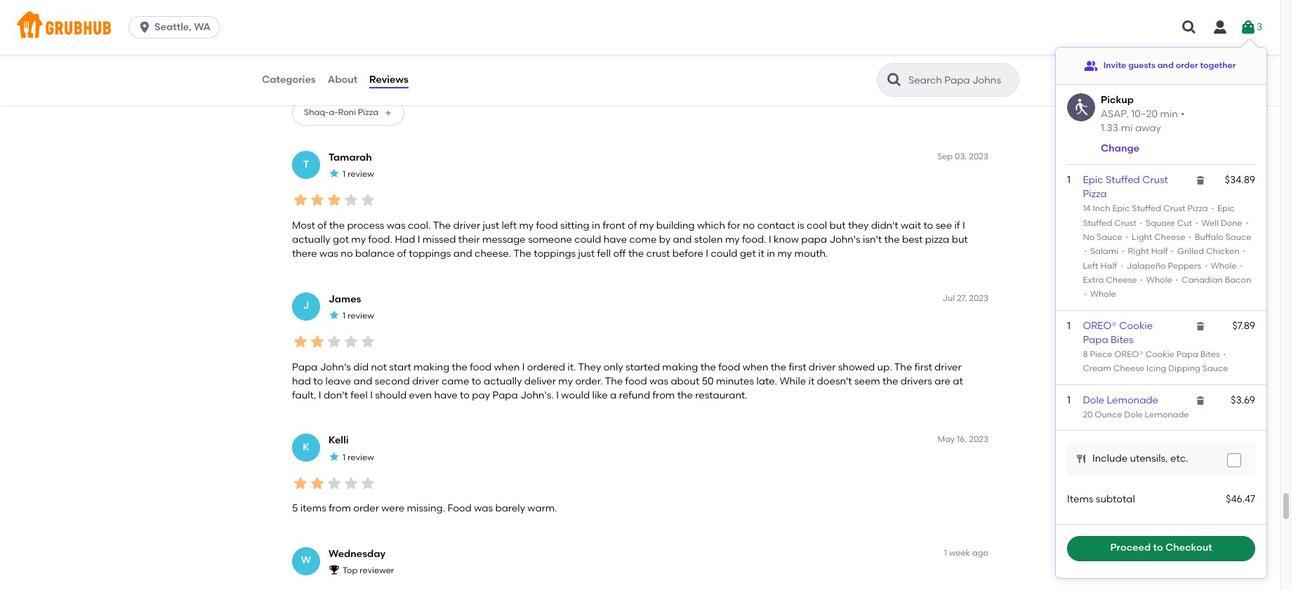 Task type: describe. For each thing, give the bounding box(es) containing it.
epic for epic stuffed crust pizza
[[1083, 174, 1103, 186]]

most
[[292, 220, 315, 231]]

decided
[[707, 33, 746, 45]]

i down contact
[[769, 234, 771, 246]]

0 horizontal spatial just
[[483, 220, 499, 231]]

0 horizontal spatial get
[[715, 61, 731, 73]]

inch
[[1093, 204, 1110, 214]]

1 vertical spatial cheese
[[1106, 275, 1137, 285]]

categories button
[[261, 55, 316, 105]]

checkout
[[1165, 542, 1212, 554]]

pizza for shaq-a-roni pizza
[[358, 108, 378, 117]]

to down still
[[761, 61, 770, 73]]

started
[[625, 361, 660, 373]]

which
[[697, 220, 725, 231]]

pickup icon image
[[1067, 93, 1095, 121]]

2 horizontal spatial sauce
[[948, 33, 976, 45]]

0 horizontal spatial ordered
[[297, 33, 335, 45]]

0 vertical spatial lemonade
[[1107, 394, 1158, 406]]

delivery
[[650, 47, 688, 59]]

gotta
[[659, 61, 685, 73]]

showed
[[838, 361, 875, 373]]

2 making from the left
[[662, 361, 698, 373]]

i right if at right top
[[962, 220, 965, 231]]

my down process
[[351, 234, 366, 246]]

2 vertical spatial in
[[767, 248, 775, 260]]

kelli
[[329, 435, 349, 447]]

away
[[1135, 122, 1161, 134]]

at
[[953, 375, 963, 387]]

came
[[442, 375, 469, 387]]

3 2023 from the top
[[969, 435, 989, 445]]

was inside papa john's did not start making the food when i ordered it. they only started making the food when the first driver showed up. the first driver had to leave and second driver came to actually deliver my order. the food was about 50 minutes late. while it doesn't seem the drivers are at fault, i don't feel i should even have to pay papa john's. i would like a refund from the restaurant.
[[649, 375, 668, 387]]

0 vertical spatial whole
[[1211, 261, 1237, 271]]

plus icon image
[[384, 109, 392, 117]]

the up came
[[452, 361, 467, 373]]

1 down tamarah
[[343, 169, 346, 179]]

are
[[935, 375, 950, 387]]

from inside papa john's did not start making the food when i ordered it. they only started making the food when the first driver showed up. the first driver had to leave and second driver came to actually deliver my order. the food was about 50 minutes late. while it doesn't seem the drivers are at fault, i don't feel i should even have to pay papa john's. i would like a refund from the restaurant.
[[653, 390, 675, 402]]

the down the didn't at top right
[[884, 234, 900, 246]]

1 vertical spatial crust
[[1163, 204, 1185, 214]]

1 vertical spatial in
[[592, 220, 600, 231]]

driver up even
[[412, 375, 439, 387]]

2 first from the left
[[915, 361, 932, 373]]

invite guests and order together button
[[1084, 53, 1236, 79]]

got inside i ordered last week. it arrived cold and missing the sauce cups for the breadsticks, etc. i decided to give them another shot. i ordered extra sauce cups, hoping that would ensure that i got them. food was good, timely, hot. delivery guy was great. still didn't get my sauces… i think they owe me like 10 bucks in cheese, pizza, and garlic sauce cups now. what's a brotha gotta do to get them to give up the sauces?
[[470, 47, 487, 59]]

stuffed for epic stuffed crust pizza
[[1106, 174, 1140, 186]]

mouth.
[[794, 248, 828, 260]]

week.
[[357, 33, 384, 45]]

papa up 'had'
[[292, 361, 318, 373]]

1 horizontal spatial just
[[578, 248, 595, 260]]

•
[[1181, 108, 1185, 120]]

1 vertical spatial no
[[341, 248, 353, 260]]

2 that from the left
[[443, 47, 463, 59]]

i left think
[[889, 47, 892, 59]]

1 horizontal spatial of
[[397, 248, 406, 260]]

1 review for tamarah
[[343, 169, 374, 179]]

i right fault,
[[319, 390, 321, 402]]

crust for epic stuffed crust
[[1114, 218, 1136, 228]]

i up the guy
[[702, 33, 704, 45]]

search icon image
[[886, 72, 903, 88]]

1 vertical spatial but
[[952, 234, 968, 246]]

by
[[659, 234, 671, 246]]

i right had
[[418, 234, 420, 246]]

change
[[1101, 142, 1140, 154]]

2 horizontal spatial ordered
[[880, 33, 918, 45]]

about
[[671, 375, 699, 387]]

up.
[[877, 361, 892, 373]]

1 left dole lemonade
[[1067, 394, 1071, 406]]

actually inside papa john's did not start making the food when i ordered it. they only started making the food when the first driver showed up. the first driver had to leave and second driver came to actually deliver my order. the food was about 50 minutes late. while it doesn't seem the drivers are at fault, i don't feel i should even have to pay papa john's. i would like a refund from the restaurant.
[[484, 375, 522, 387]]

1 when from the left
[[494, 361, 520, 373]]

wait
[[901, 220, 921, 231]]

20
[[1083, 410, 1093, 420]]

1 horizontal spatial whole
[[1146, 275, 1172, 285]]

review for james
[[348, 311, 374, 321]]

1 vertical spatial give
[[773, 61, 792, 73]]

the up missed
[[433, 220, 451, 231]]

was up had
[[387, 220, 406, 231]]

papa
[[801, 234, 827, 246]]

canadian
[[1182, 275, 1223, 285]]

jalapeño
[[1127, 261, 1166, 271]]

seattle, wa
[[155, 21, 211, 33]]

0 vertical spatial could
[[574, 234, 601, 246]]

left
[[502, 220, 517, 231]]

ensure
[[409, 47, 441, 59]]

sauces…
[[846, 47, 887, 59]]

and down their
[[453, 248, 472, 260]]

1 down james
[[343, 311, 346, 321]]

food up refund
[[625, 375, 647, 387]]

pay
[[472, 390, 490, 402]]

well
[[1202, 218, 1219, 228]]

john's inside most of the process was cool. the driver just left my food sitting in front of my building which for no contact is cool but they didn't wait to see if i actually got my food. had i missed their message someone could have come by and stolen my food.   i know papa john's isn't the best pizza but there was no balance of toppings and cheese. the toppings just fell off the crust before i could get it in my mouth.
[[829, 234, 860, 246]]

min
[[1160, 108, 1178, 120]]

∙ square cut ∙ well done ∙ no sauce ∙ light cheese ∙ buffalo sauce ∙ salami ∙ right half ∙ grilled chicken ∙ left half ∙ jalapeño peppers ∙ whole ∙ extra cheese ∙ whole ∙ canadian bacon ∙ whole
[[1083, 218, 1251, 299]]

crust for epic stuffed crust pizza
[[1142, 174, 1168, 186]]

0 vertical spatial half
[[1151, 247, 1168, 257]]

great.
[[732, 47, 760, 59]]

benjamin
[[292, 85, 330, 95]]

while
[[780, 375, 806, 387]]

cookie inside the 'oreo® cookie papa bites'
[[1119, 320, 1153, 332]]

w
[[301, 555, 311, 567]]

cold
[[431, 33, 452, 45]]

about
[[328, 74, 357, 86]]

i left them.
[[465, 47, 468, 59]]

cool
[[807, 220, 827, 231]]

2 horizontal spatial get
[[811, 47, 827, 59]]

my right left
[[519, 220, 534, 231]]

pizza,
[[420, 61, 447, 73]]

and inside papa john's did not start making the food when i ordered it. they only started making the food when the first driver showed up. the first driver had to leave and second driver came to actually deliver my order. the food was about 50 minutes late. while it doesn't seem the drivers are at fault, i don't feel i should even have to pay papa john's. i would like a refund from the restaurant.
[[353, 375, 372, 387]]

sauce up salami
[[1097, 232, 1122, 242]]

order.
[[575, 375, 603, 387]]

fell
[[597, 248, 611, 260]]

1 review for james
[[343, 311, 374, 321]]

left
[[1083, 261, 1098, 271]]

svg image inside "main navigation" navigation
[[1181, 19, 1198, 36]]

barely
[[495, 503, 525, 515]]

5
[[292, 503, 298, 515]]

1 horizontal spatial etc.
[[1170, 453, 1188, 465]]

0 horizontal spatial sauce
[[500, 61, 529, 73]]

$3.69
[[1231, 394, 1255, 406]]

the left process
[[329, 220, 345, 231]]

the up late.
[[771, 361, 786, 373]]

late.
[[756, 375, 777, 387]]

0 vertical spatial give
[[761, 33, 780, 45]]

and right cold
[[454, 33, 473, 45]]

2 food. from the left
[[742, 234, 766, 246]]

was down the decided
[[710, 47, 729, 59]]

0 horizontal spatial them
[[733, 61, 758, 73]]

top
[[343, 566, 358, 576]]

missed
[[423, 234, 456, 246]]

me
[[292, 61, 307, 73]]

breadsticks,
[[621, 33, 679, 45]]

the down message
[[513, 248, 531, 260]]

20 ounce dole lemonade
[[1083, 410, 1189, 420]]

papa inside the 'oreo® cookie papa bites'
[[1083, 334, 1108, 346]]

food up minutes
[[718, 361, 740, 373]]

1 horizontal spatial no
[[743, 220, 755, 231]]

together
[[1200, 61, 1236, 70]]

1 making from the left
[[414, 361, 449, 373]]

and right pizza,
[[449, 61, 468, 73]]

proceed
[[1110, 542, 1151, 554]]

my up the come
[[639, 220, 654, 231]]

sep 03, 2023
[[937, 152, 989, 161]]

1 horizontal spatial sauce
[[532, 33, 560, 45]]

for inside i ordered last week. it arrived cold and missing the sauce cups for the breadsticks, etc. i decided to give them another shot. i ordered extra sauce cups, hoping that would ensure that i got them. food was good, timely, hot. delivery guy was great. still didn't get my sauces… i think they owe me like 10 bucks in cheese, pizza, and garlic sauce cups now. what's a brotha gotta do to get them to give up the sauces?
[[588, 33, 601, 45]]

get inside most of the process was cool. the driver just left my food sitting in front of my building which for no contact is cool but they didn't wait to see if i actually got my food. had i missed their message someone could have come by and stolen my food.   i know papa john's isn't the best pizza but there was no balance of toppings and cheese. the toppings just fell off the crust before i could get it in my mouth.
[[740, 248, 756, 260]]

to right 'had'
[[313, 375, 323, 387]]

off
[[613, 248, 626, 260]]

1 vertical spatial could
[[711, 248, 738, 260]]

2023 for driver
[[969, 293, 989, 303]]

1 horizontal spatial dole
[[1124, 410, 1143, 420]]

the up 50 at the bottom
[[700, 361, 716, 373]]

owe
[[943, 47, 963, 59]]

driver up are
[[935, 361, 962, 373]]

subtotal
[[1096, 494, 1135, 506]]

i up cups,
[[292, 33, 295, 45]]

done
[[1221, 218, 1242, 228]]

1 down kelli
[[343, 453, 346, 463]]

should
[[375, 390, 407, 402]]

the right up. on the right
[[894, 361, 912, 373]]

0 horizontal spatial from
[[329, 503, 351, 515]]

to left pay
[[460, 390, 470, 402]]

tamarah
[[329, 152, 372, 163]]

svg image inside 3 button
[[1240, 19, 1257, 36]]

stolen
[[694, 234, 723, 246]]

building
[[656, 220, 695, 231]]

before
[[672, 248, 703, 260]]

16,
[[957, 435, 967, 445]]

second
[[375, 375, 410, 387]]

0 horizontal spatial half
[[1100, 261, 1117, 271]]

grilled
[[1177, 247, 1204, 257]]

they inside most of the process was cool. the driver just left my food sitting in front of my building which for no contact is cool but they didn't wait to see if i actually got my food. had i missed their message someone could have come by and stolen my food.   i know papa john's isn't the best pizza but there was no balance of toppings and cheese. the toppings just fell off the crust before i could get it in my mouth.
[[848, 220, 869, 231]]

to right do
[[703, 61, 713, 73]]

2 horizontal spatial of
[[628, 220, 637, 231]]

up
[[795, 61, 807, 73]]

sauce down done
[[1226, 232, 1251, 242]]

epic stuffed crust pizza link
[[1083, 174, 1168, 200]]

was right there
[[319, 248, 338, 260]]

it inside papa john's did not start making the food when i ordered it. they only started making the food when the first driver showed up. the first driver had to leave and second driver came to actually deliver my order. the food was about 50 minutes late. while it doesn't seem the drivers are at fault, i don't feel i should even have to pay papa john's. i would like a refund from the restaurant.
[[808, 375, 815, 387]]

not
[[371, 361, 387, 373]]

cookie inside 8 piece oreo® cookie papa bites ∙ cream cheese icing dipping sauce
[[1146, 350, 1174, 360]]

1 vertical spatial lemonade
[[1145, 410, 1189, 420]]

8
[[1083, 350, 1088, 360]]

1 horizontal spatial epic
[[1112, 204, 1130, 214]]

∙ inside 8 piece oreo® cookie papa bites ∙ cream cheese icing dipping sauce
[[1222, 350, 1227, 360]]

deliver
[[524, 375, 556, 387]]

may 16, 2023
[[938, 435, 989, 445]]

it.
[[567, 361, 576, 373]]

seem
[[854, 375, 880, 387]]

papa right pay
[[492, 390, 518, 402]]

1 left oreo® cookie papa bites link
[[1067, 320, 1071, 332]]

got inside most of the process was cool. the driver just left my food sitting in front of my building which for no contact is cool but they didn't wait to see if i actually got my food. had i missed their message someone could have come by and stolen my food.   i know papa john's isn't the best pizza but there was no balance of toppings and cheese. the toppings just fell off the crust before i could get it in my mouth.
[[333, 234, 349, 246]]

the down only
[[605, 375, 623, 387]]

1 left the week
[[944, 548, 947, 558]]

cut
[[1177, 218, 1192, 228]]

was left the 'barely'
[[474, 503, 493, 515]]

sauces?
[[828, 61, 866, 73]]

i up deliver on the bottom
[[522, 361, 525, 373]]

8 piece oreo® cookie papa bites ∙ cream cheese icing dipping sauce
[[1083, 350, 1228, 374]]

my right stolen
[[725, 234, 740, 246]]

10
[[328, 61, 337, 73]]

the down the come
[[628, 248, 644, 260]]

ounce
[[1095, 410, 1122, 420]]

bucks
[[340, 61, 368, 73]]

etc. inside i ordered last week. it arrived cold and missing the sauce cups for the breadsticks, etc. i decided to give them another shot. i ordered extra sauce cups, hoping that would ensure that i got them. food was good, timely, hot. delivery guy was great. still didn't get my sauces… i think they owe me like 10 bucks in cheese, pizza, and garlic sauce cups now. what's a brotha gotta do to get them to give up the sauces?
[[681, 33, 699, 45]]

categories
[[262, 74, 316, 86]]

food up pay
[[470, 361, 492, 373]]

front
[[603, 220, 625, 231]]

ordered inside papa john's did not start making the food when i ordered it. they only started making the food when the first driver showed up. the first driver had to leave and second driver came to actually deliver my order. the food was about 50 minutes late. while it doesn't seem the drivers are at fault, i don't feel i should even have to pay papa john's. i would like a refund from the restaurant.
[[527, 361, 565, 373]]

1 first from the left
[[789, 361, 806, 373]]

$34.89
[[1225, 174, 1255, 186]]



Task type: vqa. For each thing, say whether or not it's contained in the screenshot.
the middle Pizza
yes



Task type: locate. For each thing, give the bounding box(es) containing it.
in up reviews
[[370, 61, 378, 73]]

ordered up think
[[880, 33, 918, 45]]

was down started
[[649, 375, 668, 387]]

0 horizontal spatial would
[[378, 47, 407, 59]]

1 vertical spatial just
[[578, 248, 595, 260]]

epic inside epic stuffed crust
[[1217, 204, 1235, 214]]

order for together
[[1176, 61, 1198, 70]]

crust up cut
[[1163, 204, 1185, 214]]

crust inside epic stuffed crust
[[1114, 218, 1136, 228]]

ordered
[[297, 33, 335, 45], [880, 33, 918, 45], [527, 361, 565, 373]]

1 vertical spatial 1 review
[[343, 311, 374, 321]]

3 button
[[1240, 15, 1262, 40]]

icing
[[1146, 364, 1166, 374]]

oreo® inside the 'oreo® cookie papa bites'
[[1083, 320, 1117, 332]]

0 vertical spatial bites
[[1111, 334, 1134, 346]]

papa up "dipping"
[[1176, 350, 1198, 360]]

crust inside the epic stuffed crust pizza
[[1142, 174, 1168, 186]]

and up before
[[673, 234, 692, 246]]

minutes
[[716, 375, 754, 387]]

could down the 'sitting'
[[574, 234, 601, 246]]

1 horizontal spatial first
[[915, 361, 932, 373]]

review for tamarah
[[348, 169, 374, 179]]

3 1 review from the top
[[343, 453, 374, 463]]

etc. right utensils,
[[1170, 453, 1188, 465]]

i right 'feel'
[[370, 390, 373, 402]]

would
[[378, 47, 407, 59], [561, 390, 590, 402]]

1 2023 from the top
[[969, 152, 989, 161]]

get down the another
[[811, 47, 827, 59]]

1 vertical spatial stuffed
[[1132, 204, 1161, 214]]

would inside papa john's did not start making the food when i ordered it. they only started making the food when the first driver showed up. the first driver had to leave and second driver came to actually deliver my order. the food was about 50 minutes late. while it doesn't seem the drivers are at fault, i don't feel i should even have to pay papa john's. i would like a refund from the restaurant.
[[561, 390, 590, 402]]

stuffed for epic stuffed crust
[[1083, 218, 1112, 228]]

j
[[303, 300, 309, 312]]

pizza up well
[[1187, 204, 1208, 214]]

0 vertical spatial cheese
[[1154, 232, 1185, 242]]

the right up
[[810, 61, 825, 73]]

john's up leave
[[320, 361, 351, 373]]

stuffed up square
[[1132, 204, 1161, 214]]

1 review for kelli
[[343, 453, 374, 463]]

my inside i ordered last week. it arrived cold and missing the sauce cups for the breadsticks, etc. i decided to give them another shot. i ordered extra sauce cups, hoping that would ensure that i got them. food was good, timely, hot. delivery guy was great. still didn't get my sauces… i think they owe me like 10 bucks in cheese, pizza, and garlic sauce cups now. what's a brotha gotta do to get them to give up the sauces?
[[829, 47, 844, 59]]

0 vertical spatial a
[[616, 61, 622, 73]]

actually inside most of the process was cool. the driver just left my food sitting in front of my building which for no contact is cool but they didn't wait to see if i actually got my food. had i missed their message someone could have come by and stolen my food.   i know papa john's isn't the best pizza but there was no balance of toppings and cheese. the toppings just fell off the crust before i could get it in my mouth.
[[292, 234, 330, 246]]

0 vertical spatial stuffed
[[1106, 174, 1140, 186]]

top reviewer
[[343, 566, 394, 576]]

1 vertical spatial bites
[[1200, 350, 1220, 360]]

from right the 'items'
[[329, 503, 351, 515]]

when left it.
[[494, 361, 520, 373]]

actually up there
[[292, 234, 330, 246]]

just
[[483, 220, 499, 231], [578, 248, 595, 260]]

a inside papa john's did not start making the food when i ordered it. they only started making the food when the first driver showed up. the first driver had to leave and second driver came to actually deliver my order. the food was about 50 minutes late. while it doesn't seem the drivers are at fault, i don't feel i should even have to pay papa john's. i would like a refund from the restaurant.
[[610, 390, 617, 402]]

bites
[[1111, 334, 1134, 346], [1200, 350, 1220, 360]]

2 vertical spatial stuffed
[[1083, 218, 1112, 228]]

2 vertical spatial 1 review
[[343, 453, 374, 463]]

cheese inside 8 piece oreo® cookie papa bites ∙ cream cheese icing dipping sauce
[[1113, 364, 1144, 374]]

seattle,
[[155, 21, 192, 33]]

2 horizontal spatial whole
[[1211, 261, 1237, 271]]

john's left the isn't
[[829, 234, 860, 246]]

2 horizontal spatial in
[[767, 248, 775, 260]]

0 horizontal spatial bites
[[1111, 334, 1134, 346]]

items
[[300, 503, 326, 515]]

2 horizontal spatial epic
[[1217, 204, 1235, 214]]

1 horizontal spatial they
[[920, 47, 941, 59]]

to left see
[[923, 220, 933, 231]]

may
[[938, 435, 955, 445]]

bites inside 8 piece oreo® cookie papa bites ∙ cream cheese icing dipping sauce
[[1200, 350, 1220, 360]]

1 vertical spatial from
[[329, 503, 351, 515]]

0 horizontal spatial of
[[317, 220, 327, 231]]

good,
[[566, 47, 594, 59]]

2 vertical spatial review
[[348, 453, 374, 463]]

1 vertical spatial whole
[[1146, 275, 1172, 285]]

0 vertical spatial have
[[604, 234, 627, 246]]

0 vertical spatial crust
[[1142, 174, 1168, 186]]

svg image
[[1181, 19, 1198, 36], [1195, 321, 1206, 332]]

of right most
[[317, 220, 327, 231]]

1 vertical spatial like
[[592, 390, 608, 402]]

for inside most of the process was cool. the driver just left my food sitting in front of my building which for no contact is cool but they didn't wait to see if i actually got my food. had i missed their message someone could have come by and stolen my food.   i know papa john's isn't the best pizza but there was no balance of toppings and cheese. the toppings just fell off the crust before i could get it in my mouth.
[[728, 220, 740, 231]]

got down process
[[333, 234, 349, 246]]

0 vertical spatial just
[[483, 220, 499, 231]]

0 horizontal spatial like
[[310, 61, 325, 73]]

shot.
[[850, 33, 873, 45]]

my down know
[[777, 248, 792, 260]]

pizza inside the epic stuffed crust pizza
[[1083, 188, 1107, 200]]

toppings down someone
[[534, 248, 576, 260]]

no
[[743, 220, 755, 231], [341, 248, 353, 260]]

would down order.
[[561, 390, 590, 402]]

1 week ago
[[944, 548, 989, 558]]

pizza for epic stuffed crust pizza
[[1083, 188, 1107, 200]]

the up timely,
[[603, 33, 619, 45]]

could down stolen
[[711, 248, 738, 260]]

trophy icon image
[[329, 564, 340, 576]]

0 horizontal spatial etc.
[[681, 33, 699, 45]]

of up the come
[[628, 220, 637, 231]]

0 horizontal spatial got
[[333, 234, 349, 246]]

0 vertical spatial like
[[310, 61, 325, 73]]

pizza inside button
[[358, 108, 378, 117]]

epic stuffed crust
[[1083, 204, 1235, 228]]

0 vertical spatial actually
[[292, 234, 330, 246]]

to up great.
[[748, 33, 758, 45]]

1 horizontal spatial bites
[[1200, 350, 1220, 360]]

epic right inch
[[1112, 204, 1130, 214]]

0 horizontal spatial order
[[353, 503, 379, 515]]

best
[[902, 234, 923, 246]]

bites up "dipping"
[[1200, 350, 1220, 360]]

3 review from the top
[[348, 453, 374, 463]]

papa inside 8 piece oreo® cookie papa bites ∙ cream cheese icing dipping sauce
[[1176, 350, 1198, 360]]

driver up doesn't
[[809, 361, 836, 373]]

first
[[789, 361, 806, 373], [915, 361, 932, 373]]

another
[[810, 33, 848, 45]]

i right shot.
[[875, 33, 878, 45]]

the up them.
[[514, 33, 529, 45]]

0 horizontal spatial that
[[356, 47, 375, 59]]

1 1 review from the top
[[343, 169, 374, 179]]

1 horizontal spatial would
[[561, 390, 590, 402]]

like inside papa john's did not start making the food when i ordered it. they only started making the food when the first driver showed up. the first driver had to leave and second driver came to actually deliver my order. the food was about 50 minutes late. while it doesn't seem the drivers are at fault, i don't feel i should even have to pay papa john's. i would like a refund from the restaurant.
[[592, 390, 608, 402]]

cups,
[[292, 47, 318, 59]]

50
[[702, 375, 714, 387]]

3
[[1257, 21, 1262, 33]]

actually up pay
[[484, 375, 522, 387]]

wednesday
[[329, 548, 386, 560]]

i right the john's. on the bottom of the page
[[556, 390, 559, 402]]

come
[[629, 234, 657, 246]]

john's.
[[520, 390, 554, 402]]

first up "while"
[[789, 361, 806, 373]]

0 vertical spatial them
[[783, 33, 808, 45]]

tooltip containing pickup
[[1056, 39, 1267, 578]]

svg image up the invite guests and order together
[[1181, 19, 1198, 36]]

1 review from the top
[[348, 169, 374, 179]]

1 horizontal spatial food.
[[742, 234, 766, 246]]

0 vertical spatial would
[[378, 47, 407, 59]]

is
[[797, 220, 804, 231]]

fault,
[[292, 390, 316, 402]]

items
[[1067, 494, 1093, 506]]

my down the another
[[829, 47, 844, 59]]

sauce inside 8 piece oreo® cookie papa bites ∙ cream cheese icing dipping sauce
[[1202, 364, 1228, 374]]

t
[[303, 158, 309, 170]]

proceed to checkout
[[1110, 542, 1212, 554]]

review for kelli
[[348, 453, 374, 463]]

1 review down tamarah
[[343, 169, 374, 179]]

stuffed inside epic stuffed crust
[[1083, 218, 1112, 228]]

peppers
[[1168, 261, 1201, 271]]

in inside i ordered last week. it arrived cold and missing the sauce cups for the breadsticks, etc. i decided to give them another shot. i ordered extra sauce cups, hoping that would ensure that i got them. food was good, timely, hot. delivery guy was great. still didn't get my sauces… i think they owe me like 10 bucks in cheese, pizza, and garlic sauce cups now. what's a brotha gotta do to get them to give up the sauces?
[[370, 61, 378, 73]]

it inside most of the process was cool. the driver just left my food sitting in front of my building which for no contact is cool but they didn't wait to see if i actually got my food. had i missed their message someone could have come by and stolen my food.   i know papa john's isn't the best pizza but there was no balance of toppings and cheese. the toppings just fell off the crust before i could get it in my mouth.
[[758, 248, 764, 260]]

1 vertical spatial cups
[[531, 61, 554, 73]]

they down extra
[[920, 47, 941, 59]]

0 horizontal spatial whole
[[1090, 289, 1116, 299]]

ordered up cups,
[[297, 33, 335, 45]]

0 vertical spatial they
[[920, 47, 941, 59]]

1 horizontal spatial when
[[743, 361, 768, 373]]

1 vertical spatial would
[[561, 390, 590, 402]]

2 1 review from the top
[[343, 311, 374, 321]]

1 left the epic stuffed crust pizza at the top
[[1067, 174, 1071, 186]]

driver
[[453, 220, 480, 231], [809, 361, 836, 373], [935, 361, 962, 373], [412, 375, 439, 387]]

no left contact
[[743, 220, 755, 231]]

reviews button
[[369, 55, 409, 105]]

missing.
[[407, 503, 445, 515]]

epic up the 14 at right top
[[1083, 174, 1103, 186]]

now.
[[556, 61, 578, 73]]

0 horizontal spatial toppings
[[409, 248, 451, 260]]

was
[[545, 47, 564, 59], [710, 47, 729, 59], [387, 220, 406, 231], [319, 248, 338, 260], [649, 375, 668, 387], [474, 503, 493, 515]]

$7.89
[[1232, 320, 1255, 332]]

Search Papa Johns search field
[[907, 74, 1014, 87]]

1 horizontal spatial could
[[711, 248, 738, 260]]

0 horizontal spatial first
[[789, 361, 806, 373]]

toppings down missed
[[409, 248, 451, 260]]

epic up done
[[1217, 204, 1235, 214]]

food up someone
[[536, 220, 558, 231]]

1 vertical spatial actually
[[484, 375, 522, 387]]

0 vertical spatial oreo®
[[1083, 320, 1117, 332]]

there
[[292, 248, 317, 260]]

0 horizontal spatial in
[[370, 61, 378, 73]]

1 review down james
[[343, 311, 374, 321]]

pizza
[[358, 108, 378, 117], [1083, 188, 1107, 200], [1187, 204, 1208, 214]]

0 vertical spatial but
[[830, 220, 846, 231]]

making
[[414, 361, 449, 373], [662, 361, 698, 373]]

and down the did on the left of the page
[[353, 375, 372, 387]]

0 horizontal spatial dole
[[1083, 394, 1104, 406]]

proceed to checkout button
[[1067, 536, 1255, 561]]

svg image
[[1212, 19, 1229, 36], [1240, 19, 1257, 36], [138, 20, 152, 34], [1195, 175, 1206, 186], [1195, 395, 1206, 406], [1076, 454, 1087, 465], [1230, 457, 1238, 465]]

have inside most of the process was cool. the driver just left my food sitting in front of my building which for no contact is cool but they didn't wait to see if i actually got my food. had i missed their message someone could have come by and stolen my food.   i know papa john's isn't the best pizza but there was no balance of toppings and cheese. the toppings just fell off the crust before i could get it in my mouth.
[[604, 234, 627, 246]]

1 horizontal spatial in
[[592, 220, 600, 231]]

chicken
[[1206, 247, 1240, 257]]

asap,
[[1101, 108, 1129, 120]]

got up garlic
[[470, 47, 487, 59]]

1 vertical spatial svg image
[[1195, 321, 1206, 332]]

jul
[[942, 293, 955, 303]]

my down it.
[[558, 375, 573, 387]]

1 food. from the left
[[368, 234, 392, 246]]

was up the now.
[[545, 47, 564, 59]]

buffalo
[[1195, 232, 1224, 242]]

include utensils, etc.
[[1092, 453, 1188, 465]]

week
[[949, 548, 970, 558]]

the down about
[[677, 390, 693, 402]]

sauce up owe
[[948, 33, 976, 45]]

k
[[303, 442, 309, 454]]

do
[[688, 61, 700, 73]]

food inside most of the process was cool. the driver just left my food sitting in front of my building which for no contact is cool but they didn't wait to see if i actually got my food. had i missed their message someone could have come by and stolen my food.   i know papa john's isn't the best pizza but there was no balance of toppings and cheese. the toppings just fell off the crust before i could get it in my mouth.
[[536, 220, 558, 231]]

but right cool
[[830, 220, 846, 231]]

would down it
[[378, 47, 407, 59]]

invite
[[1104, 61, 1126, 70]]

1 vertical spatial have
[[434, 390, 458, 402]]

a down timely,
[[616, 61, 622, 73]]

1 vertical spatial food
[[448, 503, 472, 515]]

1 vertical spatial john's
[[320, 361, 351, 373]]

2 vertical spatial get
[[740, 248, 756, 260]]

1 that from the left
[[356, 47, 375, 59]]

1 horizontal spatial from
[[653, 390, 675, 402]]

that down week. at left
[[356, 47, 375, 59]]

1 vertical spatial them
[[733, 61, 758, 73]]

like down order.
[[592, 390, 608, 402]]

and inside invite guests and order together button
[[1157, 61, 1174, 70]]

change button
[[1101, 142, 1140, 156]]

order for were
[[353, 503, 379, 515]]

0 horizontal spatial cups
[[531, 61, 554, 73]]

to inside most of the process was cool. the driver just left my food sitting in front of my building which for no contact is cool but they didn't wait to see if i actually got my food. had i missed their message someone could have come by and stolen my food.   i know papa john's isn't the best pizza but there was no balance of toppings and cheese. the toppings just fell off the crust before i could get it in my mouth.
[[923, 220, 933, 231]]

cheese left icing
[[1113, 364, 1144, 374]]

cheese down square
[[1154, 232, 1185, 242]]

cups up good,
[[563, 33, 586, 45]]

shaq-a-roni pizza button
[[292, 100, 404, 126]]

like inside i ordered last week. it arrived cold and missing the sauce cups for the breadsticks, etc. i decided to give them another shot. i ordered extra sauce cups, hoping that would ensure that i got them. food was good, timely, hot. delivery guy was great. still didn't get my sauces… i think they owe me like 10 bucks in cheese, pizza, and garlic sauce cups now. what's a brotha gotta do to get them to give up the sauces?
[[310, 61, 325, 73]]

1 horizontal spatial like
[[592, 390, 608, 402]]

cookie up icing
[[1146, 350, 1174, 360]]

bites inside the 'oreo® cookie papa bites'
[[1111, 334, 1134, 346]]

to inside proceed to checkout button
[[1153, 542, 1163, 554]]

balance
[[355, 248, 395, 260]]

see
[[936, 220, 952, 231]]

whole down chicken
[[1211, 261, 1237, 271]]

crust
[[1142, 174, 1168, 186], [1163, 204, 1185, 214], [1114, 218, 1136, 228]]

driver inside most of the process was cool. the driver just left my food sitting in front of my building which for no contact is cool but they didn't wait to see if i actually got my food. had i missed their message someone could have come by and stolen my food.   i know papa john's isn't the best pizza but there was no balance of toppings and cheese. the toppings just fell off the crust before i could get it in my mouth.
[[453, 220, 480, 231]]

the down up. on the right
[[883, 375, 898, 387]]

0 horizontal spatial actually
[[292, 234, 330, 246]]

james
[[329, 293, 361, 305]]

brotha
[[624, 61, 657, 73]]

lemonade up 20 ounce dole lemonade
[[1107, 394, 1158, 406]]

guy
[[690, 47, 708, 59]]

0 vertical spatial 1 review
[[343, 169, 374, 179]]

cookie up 8 piece oreo® cookie papa bites ∙ cream cheese icing dipping sauce
[[1119, 320, 1153, 332]]

star icon image
[[329, 168, 340, 179], [292, 192, 309, 209], [309, 192, 326, 209], [326, 192, 343, 209], [343, 192, 359, 209], [359, 192, 376, 209], [329, 310, 340, 321], [292, 334, 309, 350], [309, 334, 326, 350], [326, 334, 343, 350], [343, 334, 359, 350], [359, 334, 376, 350], [329, 451, 340, 462], [292, 475, 309, 492], [309, 475, 326, 492], [326, 475, 343, 492], [343, 475, 359, 492], [359, 475, 376, 492]]

2 2023 from the top
[[969, 293, 989, 303]]

a left refund
[[610, 390, 617, 402]]

food inside i ordered last week. it arrived cold and missing the sauce cups for the breadsticks, etc. i decided to give them another shot. i ordered extra sauce cups, hoping that would ensure that i got them. food was good, timely, hot. delivery guy was great. still didn't get my sauces… i think they owe me like 10 bucks in cheese, pizza, and garlic sauce cups now. what's a brotha gotta do to get them to give up the sauces?
[[519, 47, 543, 59]]

1 horizontal spatial ordered
[[527, 361, 565, 373]]

0 horizontal spatial john's
[[320, 361, 351, 373]]

1 review down kelli
[[343, 453, 374, 463]]

they inside i ordered last week. it arrived cold and missing the sauce cups for the breadsticks, etc. i decided to give them another shot. i ordered extra sauce cups, hoping that would ensure that i got them. food was good, timely, hot. delivery guy was great. still didn't get my sauces… i think they owe me like 10 bucks in cheese, pizza, and garlic sauce cups now. what's a brotha gotta do to get them to give up the sauces?
[[920, 47, 941, 59]]

order left were
[[353, 503, 379, 515]]

half
[[1151, 247, 1168, 257], [1100, 261, 1117, 271]]

1 vertical spatial half
[[1100, 261, 1117, 271]]

0 vertical spatial john's
[[829, 234, 860, 246]]

oreo® inside 8 piece oreo® cookie papa bites ∙ cream cheese icing dipping sauce
[[1114, 350, 1144, 360]]

0 vertical spatial cups
[[563, 33, 586, 45]]

a inside i ordered last week. it arrived cold and missing the sauce cups for the breadsticks, etc. i decided to give them another shot. i ordered extra sauce cups, hoping that would ensure that i got them. food was good, timely, hot. delivery guy was great. still didn't get my sauces… i think they owe me like 10 bucks in cheese, pizza, and garlic sauce cups now. what's a brotha gotta do to get them to give up the sauces?
[[616, 61, 622, 73]]

2 vertical spatial 2023
[[969, 435, 989, 445]]

0 horizontal spatial making
[[414, 361, 449, 373]]

if
[[954, 220, 960, 231]]

2 toppings from the left
[[534, 248, 576, 260]]

i ordered last week. it arrived cold and missing the sauce cups for the breadsticks, etc. i decided to give them another shot. i ordered extra sauce cups, hoping that would ensure that i got them. food was good, timely, hot. delivery guy was great. still didn't get my sauces… i think they owe me like 10 bucks in cheese, pizza, and garlic sauce cups now. what's a brotha gotta do to get them to give up the sauces?
[[292, 33, 976, 73]]

tooltip
[[1056, 39, 1267, 578]]

cups left the now.
[[531, 61, 554, 73]]

would inside i ordered last week. it arrived cold and missing the sauce cups for the breadsticks, etc. i decided to give them another shot. i ordered extra sauce cups, hoping that would ensure that i got them. food was good, timely, hot. delivery guy was great. still didn't get my sauces… i think they owe me like 10 bucks in cheese, pizza, and garlic sauce cups now. what's a brotha gotta do to get them to give up the sauces?
[[378, 47, 407, 59]]

1 horizontal spatial have
[[604, 234, 627, 246]]

include
[[1092, 453, 1128, 465]]

review down kelli
[[348, 453, 374, 463]]

a
[[616, 61, 622, 73], [610, 390, 617, 402]]

arrived
[[395, 33, 429, 45]]

1 horizontal spatial that
[[443, 47, 463, 59]]

review
[[348, 169, 374, 179], [348, 311, 374, 321], [348, 453, 374, 463]]

benjamin ordered:
[[292, 85, 367, 95]]

order inside button
[[1176, 61, 1198, 70]]

svg image inside tooltip
[[1195, 321, 1206, 332]]

sauce right "dipping"
[[1202, 364, 1228, 374]]

have down came
[[434, 390, 458, 402]]

for right which
[[728, 220, 740, 231]]

1 horizontal spatial get
[[740, 248, 756, 260]]

0 horizontal spatial have
[[434, 390, 458, 402]]

0 horizontal spatial pizza
[[358, 108, 378, 117]]

were
[[381, 503, 405, 515]]

0 vertical spatial from
[[653, 390, 675, 402]]

1 horizontal spatial but
[[952, 234, 968, 246]]

john's inside papa john's did not start making the food when i ordered it. they only started making the food when the first driver showed up. the first driver had to leave and second driver came to actually deliver my order. the food was about 50 minutes late. while it doesn't seem the drivers are at fault, i don't feel i should even have to pay papa john's. i would like a refund from the restaurant.
[[320, 361, 351, 373]]

2 review from the top
[[348, 311, 374, 321]]

27,
[[957, 293, 967, 303]]

2 vertical spatial pizza
[[1187, 204, 1208, 214]]

epic inside the epic stuffed crust pizza
[[1083, 174, 1103, 186]]

1 vertical spatial they
[[848, 220, 869, 231]]

they up the isn't
[[848, 220, 869, 231]]

extra
[[921, 33, 945, 45]]

utensils,
[[1130, 453, 1168, 465]]

1 horizontal spatial pizza
[[1083, 188, 1107, 200]]

2023 for didn't
[[969, 152, 989, 161]]

14 inch epic stuffed crust pizza
[[1083, 204, 1208, 214]]

stuffed inside the epic stuffed crust pizza
[[1106, 174, 1140, 186]]

have inside papa john's did not start making the food when i ordered it. they only started making the food when the first driver showed up. the first driver had to leave and second driver came to actually deliver my order. the food was about 50 minutes late. while it doesn't seem the drivers are at fault, i don't feel i should even have to pay papa john's. i would like a refund from the restaurant.
[[434, 390, 458, 402]]

1 toppings from the left
[[409, 248, 451, 260]]

my inside papa john's did not start making the food when i ordered it. they only started making the food when the first driver showed up. the first driver had to leave and second driver came to actually deliver my order. the food was about 50 minutes late. while it doesn't seem the drivers are at fault, i don't feel i should even have to pay papa john's. i would like a refund from the restaurant.
[[558, 375, 573, 387]]

1 vertical spatial got
[[333, 234, 349, 246]]

cookie
[[1119, 320, 1153, 332], [1146, 350, 1174, 360]]

0 vertical spatial food
[[519, 47, 543, 59]]

people icon image
[[1084, 59, 1098, 73]]

0 vertical spatial svg image
[[1181, 19, 1198, 36]]

crust
[[646, 248, 670, 260]]

epic for epic stuffed crust
[[1217, 204, 1235, 214]]

0 horizontal spatial food
[[448, 503, 472, 515]]

1 horizontal spatial it
[[808, 375, 815, 387]]

etc. up the guy
[[681, 33, 699, 45]]

svg image inside seattle, wa button
[[138, 20, 152, 34]]

0 horizontal spatial when
[[494, 361, 520, 373]]

didn't
[[781, 47, 809, 59]]

driver up their
[[453, 220, 480, 231]]

pizza left plus icon
[[358, 108, 378, 117]]

to up pay
[[472, 375, 481, 387]]

i down stolen
[[706, 248, 708, 260]]

2 when from the left
[[743, 361, 768, 373]]

main navigation navigation
[[0, 0, 1281, 55]]

give left up
[[773, 61, 792, 73]]

bites up "piece"
[[1111, 334, 1134, 346]]

shaq-a-roni pizza
[[304, 108, 378, 117]]



